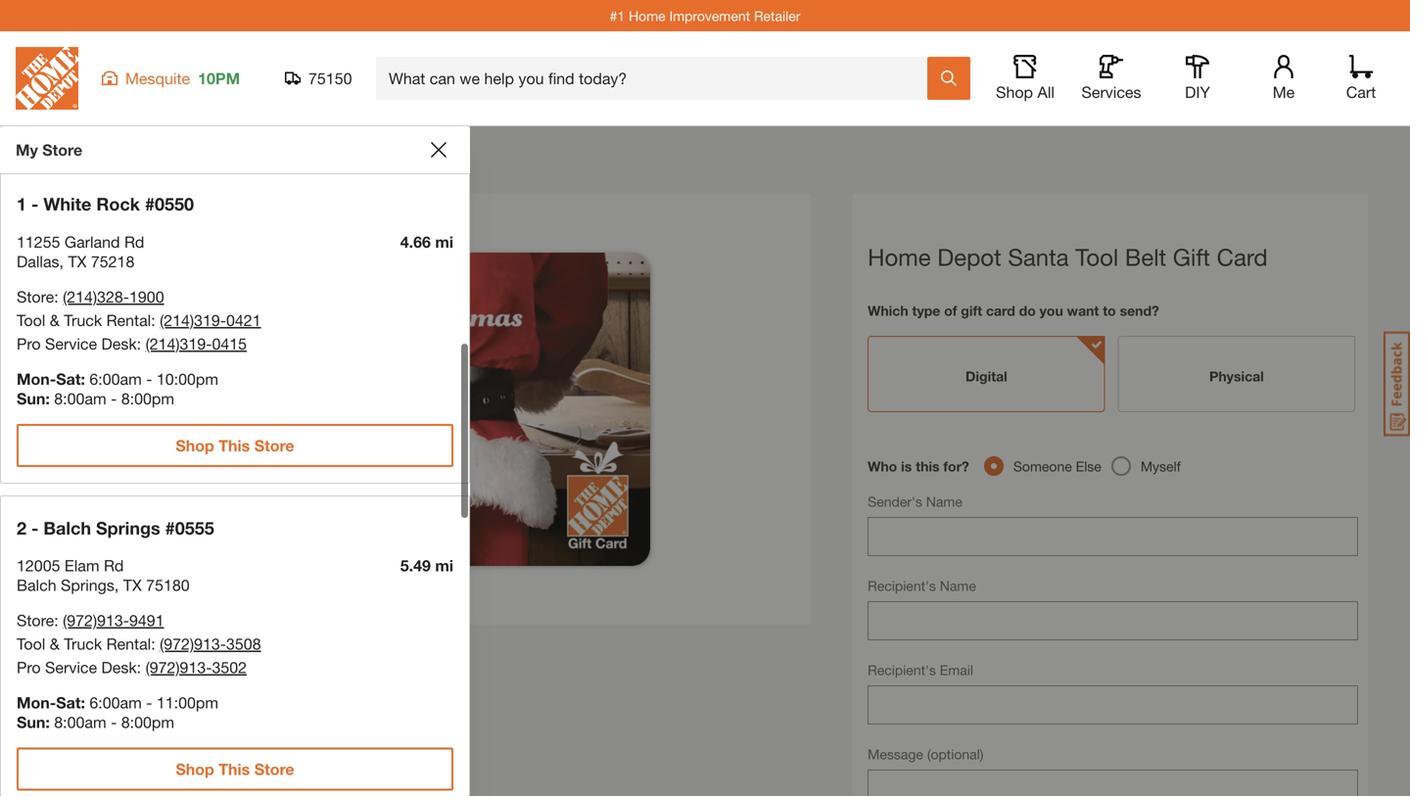 Task type: describe. For each thing, give the bounding box(es) containing it.
store : (214)328-1900 tool & truck rental : (214)319-0421 pro service desk : (214)319-0415
[[17, 287, 261, 353]]

service for balch
[[45, 658, 97, 677]]

improvement
[[669, 8, 750, 24]]

sender's
[[868, 494, 922, 510]]

store : (972)913-9491 tool & truck rental : (972)913-3508 pro service desk : (972)913-3502
[[17, 611, 261, 677]]

do
[[1019, 303, 1036, 319]]

mon-sat: 6:00am - 11:00pm sun: 8:00am - 8:00pm shop this store
[[17, 693, 294, 779]]

email
[[940, 662, 973, 678]]

shop for 0555
[[176, 760, 214, 779]]

2 vertical spatial (972)913-
[[146, 658, 212, 677]]

Recipient's Email email field
[[868, 686, 1359, 725]]

1 vertical spatial santa
[[1008, 243, 1069, 271]]

- left 10:00pm
[[146, 369, 152, 388]]

gift cards link
[[86, 158, 158, 177]]

sat: for balch
[[56, 693, 85, 712]]

my
[[16, 141, 38, 159]]

truck for balch
[[64, 635, 102, 653]]

cart
[[1346, 83, 1376, 101]]

- right 1 at the top left
[[31, 193, 39, 214]]

8:00pm for balch springs
[[121, 713, 174, 732]]

mi for 0555
[[435, 556, 453, 575]]

cards
[[116, 158, 158, 177]]

you
[[1040, 303, 1063, 319]]

(214)328-1900 link
[[63, 287, 164, 306]]

75150 button
[[285, 69, 353, 88]]

1 vertical spatial (214)319-
[[146, 334, 212, 353]]

tx inside 11255 garland rd dallas , tx 75218
[[68, 252, 87, 271]]

cart link
[[1340, 55, 1383, 102]]

pro for 1
[[17, 334, 41, 353]]

physical link
[[1118, 336, 1356, 412]]

2 - balch springs # 0555
[[17, 517, 214, 538]]

for?
[[943, 458, 969, 474]]

digital
[[966, 368, 1008, 384]]

4.66 mi
[[400, 232, 453, 251]]

sender's name
[[868, 494, 963, 510]]

this
[[916, 458, 940, 474]]

1
[[17, 193, 26, 214]]

3508
[[226, 635, 261, 653]]

shop inside button
[[996, 83, 1033, 101]]

1 / from the left
[[71, 158, 77, 177]]

pro for 2
[[17, 658, 41, 677]]

0 horizontal spatial depot
[[229, 158, 271, 177]]

4.66
[[400, 232, 431, 251]]

(214)328-
[[63, 287, 129, 306]]

0 horizontal spatial card
[[415, 158, 449, 177]]

5.49 mi
[[400, 556, 453, 575]]

this for 2 - balch springs # 0555
[[219, 760, 250, 779]]

all
[[1038, 83, 1055, 101]]

0415
[[212, 334, 247, 353]]

myself
[[1141, 458, 1181, 474]]

(972)913-9491 link
[[63, 611, 164, 630]]

9491
[[129, 611, 164, 630]]

who
[[868, 458, 897, 474]]

store inside mon-sat: 6:00am - 11:00pm sun: 8:00am - 8:00pm shop this store
[[254, 760, 294, 779]]

(214)319-0421 link
[[160, 311, 261, 329]]

card
[[986, 303, 1015, 319]]

(214)319-0415 link
[[146, 334, 247, 353]]

(optional)
[[927, 746, 984, 762]]

0421
[[226, 311, 261, 329]]

0 vertical spatial santa
[[276, 158, 316, 177]]

3502
[[212, 658, 247, 677]]

11255
[[17, 232, 60, 251]]

#1 home improvement retailer
[[610, 8, 800, 24]]

store inside store : (972)913-9491 tool & truck rental : (972)913-3508 pro service desk : (972)913-3502
[[17, 611, 54, 630]]

the home depot logo image
[[16, 47, 78, 110]]

want
[[1067, 303, 1099, 319]]

10:00pm
[[157, 369, 218, 388]]

shop this store button for 0555
[[17, 748, 453, 791]]

rock
[[96, 193, 140, 214]]

8:00am for balch
[[54, 713, 106, 732]]

mon-sat: 6:00am - 10:00pm sun: 8:00am - 8:00pm shop this store
[[17, 369, 294, 455]]

recipient's name
[[868, 578, 976, 594]]

sun: for 1
[[17, 389, 50, 408]]

my store
[[16, 141, 82, 159]]

75218
[[91, 252, 135, 271]]

balch inside 12005 elam rd balch springs , tx 75180
[[17, 576, 56, 594]]

0 vertical spatial balch
[[43, 517, 91, 538]]

11255 garland rd dallas , tx 75218
[[17, 232, 144, 271]]

of
[[944, 303, 957, 319]]

Message (optional) text field
[[868, 770, 1359, 796]]

& for 1 -
[[50, 311, 60, 329]]

#1
[[610, 8, 625, 24]]

75180
[[146, 576, 190, 594]]

, inside 12005 elam rd balch springs , tx 75180
[[114, 576, 119, 594]]

digital link
[[868, 336, 1105, 412]]

12005 elam rd balch springs , tx 75180
[[17, 556, 190, 594]]

service for white
[[45, 334, 97, 353]]

home up 0550
[[182, 158, 224, 177]]

message (optional)
[[868, 746, 984, 762]]

truck for white
[[64, 311, 102, 329]]

me
[[1273, 83, 1295, 101]]

is
[[901, 458, 912, 474]]

11:00pm
[[157, 693, 218, 712]]

retailer
[[754, 8, 800, 24]]

- down store : (214)328-1900 tool & truck rental : (214)319-0421 pro service desk : (214)319-0415
[[111, 389, 117, 408]]

1900
[[129, 287, 164, 306]]

message
[[868, 746, 923, 762]]

2
[[17, 517, 26, 538]]

to
[[1103, 303, 1116, 319]]

1 horizontal spatial depot
[[938, 243, 1002, 271]]

1 - white rock # 0550
[[17, 193, 194, 214]]

(972)913-3508 link
[[160, 635, 261, 653]]

# for 0550
[[145, 193, 155, 214]]

gift
[[961, 303, 982, 319]]

desk for rock
[[101, 334, 137, 353]]

& for 2 -
[[50, 635, 60, 653]]

1 vertical spatial (972)913-
[[160, 635, 226, 653]]

services button
[[1080, 55, 1143, 102]]

recipient's email
[[868, 662, 973, 678]]

# for 0555
[[165, 517, 175, 538]]

home / gift cards / home depot santa tool belt gift card
[[20, 158, 449, 177]]

diy button
[[1166, 55, 1229, 102]]

What can we help you find today? search field
[[389, 58, 926, 99]]

- left 11:00pm
[[146, 693, 152, 712]]

drawer close image
[[431, 142, 447, 158]]



Task type: locate. For each thing, give the bounding box(es) containing it.
0 vertical spatial rd
[[124, 232, 144, 251]]

tool
[[321, 158, 350, 177], [1076, 243, 1119, 271], [17, 311, 45, 329], [17, 635, 45, 653]]

0 vertical spatial mon-
[[17, 369, 56, 388]]

0 vertical spatial rental
[[106, 311, 151, 329]]

8:00pm for white rock
[[121, 389, 174, 408]]

0 vertical spatial sat:
[[56, 369, 85, 388]]

1 8:00pm from the top
[[121, 389, 174, 408]]

mi right 4.66
[[435, 232, 453, 251]]

& inside store : (214)328-1900 tool & truck rental : (214)319-0421 pro service desk : (214)319-0415
[[50, 311, 60, 329]]

sat: for white
[[56, 369, 85, 388]]

(972)913- up the (972)913-3502 link
[[160, 635, 226, 653]]

0 vertical spatial this
[[219, 436, 250, 455]]

2 8:00am from the top
[[54, 713, 106, 732]]

mon- inside 'mon-sat: 6:00am - 10:00pm sun: 8:00am - 8:00pm shop this store'
[[17, 369, 56, 388]]

1 6:00am from the top
[[90, 369, 142, 388]]

0 vertical spatial belt
[[354, 158, 381, 177]]

belt
[[354, 158, 381, 177], [1125, 243, 1166, 271]]

1 sun: from the top
[[17, 389, 50, 408]]

1 vertical spatial balch
[[17, 576, 56, 594]]

1 service from the top
[[45, 334, 97, 353]]

0 vertical spatial #
[[145, 193, 155, 214]]

sun: inside 'mon-sat: 6:00am - 10:00pm sun: 8:00am - 8:00pm shop this store'
[[17, 389, 50, 408]]

home link
[[20, 158, 62, 177]]

pro inside store : (214)328-1900 tool & truck rental : (214)319-0421 pro service desk : (214)319-0415
[[17, 334, 41, 353]]

, up (972)913-9491 link
[[114, 576, 119, 594]]

1 horizontal spatial belt
[[1125, 243, 1166, 271]]

#
[[145, 193, 155, 214], [165, 517, 175, 538]]

1 vertical spatial recipient's
[[868, 662, 936, 678]]

5.49
[[400, 556, 431, 575]]

mon- for 1 -
[[17, 369, 56, 388]]

home
[[629, 8, 666, 24], [20, 158, 62, 177], [182, 158, 224, 177], [868, 243, 931, 271]]

tool inside store : (972)913-9491 tool & truck rental : (972)913-3508 pro service desk : (972)913-3502
[[17, 635, 45, 653]]

which type of gift card do you want to send?
[[868, 303, 1159, 319]]

:
[[54, 287, 58, 306], [151, 311, 155, 329], [137, 334, 141, 353], [54, 611, 58, 630], [151, 635, 155, 653], [137, 658, 141, 677]]

home up which
[[868, 243, 931, 271]]

0 vertical spatial recipient's
[[868, 578, 936, 594]]

truck inside store : (972)913-9491 tool & truck rental : (972)913-3508 pro service desk : (972)913-3502
[[64, 635, 102, 653]]

desk down (972)913-9491 link
[[101, 658, 137, 677]]

shop left all
[[996, 83, 1033, 101]]

1 sat: from the top
[[56, 369, 85, 388]]

home right #1 on the top left of page
[[629, 8, 666, 24]]

2 this from the top
[[219, 760, 250, 779]]

tx inside 12005 elam rd balch springs , tx 75180
[[123, 576, 142, 594]]

, inside 11255 garland rd dallas , tx 75218
[[59, 252, 64, 271]]

type
[[912, 303, 940, 319]]

shop
[[996, 83, 1033, 101], [176, 436, 214, 455], [176, 760, 214, 779]]

desk inside store : (214)328-1900 tool & truck rental : (214)319-0421 pro service desk : (214)319-0415
[[101, 334, 137, 353]]

1 vertical spatial rd
[[104, 556, 124, 575]]

rental inside store : (214)328-1900 tool & truck rental : (214)319-0421 pro service desk : (214)319-0415
[[106, 311, 151, 329]]

truck inside store : (214)328-1900 tool & truck rental : (214)319-0421 pro service desk : (214)319-0415
[[64, 311, 102, 329]]

0550
[[155, 193, 194, 214]]

rental for white rock
[[106, 311, 151, 329]]

shop inside 'mon-sat: 6:00am - 10:00pm sun: 8:00am - 8:00pm shop this store'
[[176, 436, 214, 455]]

1 truck from the top
[[64, 311, 102, 329]]

name down for?
[[926, 494, 963, 510]]

6:00am for springs
[[90, 693, 142, 712]]

shop all
[[996, 83, 1055, 101]]

dallas
[[17, 252, 59, 271]]

home up 1 at the top left
[[20, 158, 62, 177]]

0 vertical spatial (214)319-
[[160, 311, 226, 329]]

1 vertical spatial desk
[[101, 658, 137, 677]]

1 vertical spatial ,
[[114, 576, 119, 594]]

&
[[50, 311, 60, 329], [50, 635, 60, 653]]

1 & from the top
[[50, 311, 60, 329]]

1 horizontal spatial ,
[[114, 576, 119, 594]]

recipient's down sender's
[[868, 578, 936, 594]]

2 mon- from the top
[[17, 693, 56, 712]]

1 vertical spatial #
[[165, 517, 175, 538]]

0 vertical spatial (972)913-
[[63, 611, 129, 630]]

shop all button
[[994, 55, 1057, 102]]

balch down 12005
[[17, 576, 56, 594]]

depot up gift
[[938, 243, 1002, 271]]

service inside store : (214)328-1900 tool & truck rental : (214)319-0421 pro service desk : (214)319-0415
[[45, 334, 97, 353]]

1 horizontal spatial tx
[[123, 576, 142, 594]]

2 vertical spatial shop
[[176, 760, 214, 779]]

mesquite
[[125, 69, 190, 88]]

desk inside store : (972)913-9491 tool & truck rental : (972)913-3508 pro service desk : (972)913-3502
[[101, 658, 137, 677]]

sat:
[[56, 369, 85, 388], [56, 693, 85, 712]]

rental inside store : (972)913-9491 tool & truck rental : (972)913-3508 pro service desk : (972)913-3502
[[106, 635, 151, 653]]

rd for springs
[[104, 556, 124, 575]]

2 desk from the top
[[101, 658, 137, 677]]

pro
[[17, 334, 41, 353], [17, 658, 41, 677]]

truck down (972)913-9491 link
[[64, 635, 102, 653]]

mesquite 10pm
[[125, 69, 240, 88]]

truck
[[64, 311, 102, 329], [64, 635, 102, 653]]

1 horizontal spatial card
[[1217, 243, 1268, 271]]

6:00am down store : (214)328-1900 tool & truck rental : (214)319-0421 pro service desk : (214)319-0415
[[90, 369, 142, 388]]

sun: for 2
[[17, 713, 50, 732]]

recipient's for recipient's email
[[868, 662, 936, 678]]

1 vertical spatial mon-
[[17, 693, 56, 712]]

elam
[[65, 556, 99, 575]]

shop for 0550
[[176, 436, 214, 455]]

1 vertical spatial rental
[[106, 635, 151, 653]]

0555
[[175, 517, 214, 538]]

0 vertical spatial pro
[[17, 334, 41, 353]]

6:00am down store : (972)913-9491 tool & truck rental : (972)913-3508 pro service desk : (972)913-3502
[[90, 693, 142, 712]]

2 service from the top
[[45, 658, 97, 677]]

name up email
[[940, 578, 976, 594]]

mi
[[435, 232, 453, 251], [435, 556, 453, 575]]

2 mi from the top
[[435, 556, 453, 575]]

balch up elam
[[43, 517, 91, 538]]

recipient's for recipient's name
[[868, 578, 936, 594]]

- right the 2
[[31, 517, 39, 538]]

mi right 5.49
[[435, 556, 453, 575]]

recipient's left email
[[868, 662, 936, 678]]

2 rental from the top
[[106, 635, 151, 653]]

tool up to
[[1076, 243, 1119, 271]]

physical
[[1210, 368, 1264, 384]]

2 sun: from the top
[[17, 713, 50, 732]]

else
[[1076, 458, 1102, 474]]

default image digital image
[[180, 253, 650, 566]]

8:00pm inside mon-sat: 6:00am - 11:00pm sun: 8:00am - 8:00pm shop this store
[[121, 713, 174, 732]]

1 shop this store button from the top
[[17, 424, 453, 467]]

1 horizontal spatial #
[[165, 517, 175, 538]]

1 desk from the top
[[101, 334, 137, 353]]

service
[[45, 334, 97, 353], [45, 658, 97, 677]]

mi for 0550
[[435, 232, 453, 251]]

10pm
[[198, 69, 240, 88]]

service down (972)913-9491 link
[[45, 658, 97, 677]]

name for recipient's name
[[940, 578, 976, 594]]

desk down the (214)328-1900 link
[[101, 334, 137, 353]]

gift
[[86, 158, 111, 177], [386, 158, 411, 177], [1173, 243, 1210, 271]]

name for sender's name
[[926, 494, 963, 510]]

truck down (214)328-
[[64, 311, 102, 329]]

sat: down (214)328-
[[56, 369, 85, 388]]

rd for rock
[[124, 232, 144, 251]]

/ right cards in the top left of the page
[[167, 158, 173, 177]]

white
[[43, 193, 91, 214]]

tx down garland on the left
[[68, 252, 87, 271]]

# up 75180
[[165, 517, 175, 538]]

1 8:00am from the top
[[54, 389, 106, 408]]

send?
[[1120, 303, 1159, 319]]

1 vertical spatial service
[[45, 658, 97, 677]]

1 horizontal spatial gift
[[386, 158, 411, 177]]

home depot santa tool belt gift card
[[868, 243, 1268, 271]]

0 vertical spatial tx
[[68, 252, 87, 271]]

1 vertical spatial truck
[[64, 635, 102, 653]]

mon-
[[17, 369, 56, 388], [17, 693, 56, 712]]

1 vertical spatial 8:00am
[[54, 713, 106, 732]]

recipient's
[[868, 578, 936, 594], [868, 662, 936, 678]]

1 mon- from the top
[[17, 369, 56, 388]]

this inside mon-sat: 6:00am - 11:00pm sun: 8:00am - 8:00pm shop this store
[[219, 760, 250, 779]]

springs
[[96, 517, 160, 538], [61, 576, 114, 594]]

& down 'dallas'
[[50, 311, 60, 329]]

0 vertical spatial springs
[[96, 517, 160, 538]]

0 vertical spatial 8:00pm
[[121, 389, 174, 408]]

0 vertical spatial mi
[[435, 232, 453, 251]]

0 vertical spatial depot
[[229, 158, 271, 177]]

feedback link image
[[1384, 331, 1410, 437]]

service inside store : (972)913-9491 tool & truck rental : (972)913-3508 pro service desk : (972)913-3502
[[45, 658, 97, 677]]

0 vertical spatial 8:00am
[[54, 389, 106, 408]]

1 vertical spatial sun:
[[17, 713, 50, 732]]

this inside 'mon-sat: 6:00am - 10:00pm sun: 8:00am - 8:00pm shop this store'
[[219, 436, 250, 455]]

service down (214)328-
[[45, 334, 97, 353]]

# right 'rock'
[[145, 193, 155, 214]]

1 vertical spatial mi
[[435, 556, 453, 575]]

0 vertical spatial name
[[926, 494, 963, 510]]

1 mi from the top
[[435, 232, 453, 251]]

rd inside 11255 garland rd dallas , tx 75218
[[124, 232, 144, 251]]

springs up 12005 elam rd balch springs , tx 75180
[[96, 517, 160, 538]]

mon- for 2 -
[[17, 693, 56, 712]]

1 vertical spatial 8:00pm
[[121, 713, 174, 732]]

shop this store button down 10:00pm
[[17, 424, 453, 467]]

1 vertical spatial card
[[1217, 243, 1268, 271]]

desk for springs
[[101, 658, 137, 677]]

2 horizontal spatial gift
[[1173, 243, 1210, 271]]

0 horizontal spatial gift
[[86, 158, 111, 177]]

desk
[[101, 334, 137, 353], [101, 658, 137, 677]]

6:00am inside mon-sat: 6:00am - 11:00pm sun: 8:00am - 8:00pm shop this store
[[90, 693, 142, 712]]

Sender's Name text field
[[868, 517, 1359, 556]]

0 horizontal spatial /
[[71, 158, 77, 177]]

shop down 11:00pm
[[176, 760, 214, 779]]

1 vertical spatial pro
[[17, 658, 41, 677]]

garland
[[65, 232, 120, 251]]

2 recipient's from the top
[[868, 662, 936, 678]]

mon- inside mon-sat: 6:00am - 11:00pm sun: 8:00am - 8:00pm shop this store
[[17, 693, 56, 712]]

2 shop this store button from the top
[[17, 748, 453, 791]]

sat: inside mon-sat: 6:00am - 11:00pm sun: 8:00am - 8:00pm shop this store
[[56, 693, 85, 712]]

1 vertical spatial sat:
[[56, 693, 85, 712]]

tool down 'dallas'
[[17, 311, 45, 329]]

8:00pm
[[121, 389, 174, 408], [121, 713, 174, 732]]

0 horizontal spatial #
[[145, 193, 155, 214]]

8:00pm inside 'mon-sat: 6:00am - 10:00pm sun: 8:00am - 8:00pm shop this store'
[[121, 389, 174, 408]]

8:00pm down 10:00pm
[[121, 389, 174, 408]]

8:00am down store : (972)913-9491 tool & truck rental : (972)913-3508 pro service desk : (972)913-3502
[[54, 713, 106, 732]]

1 vertical spatial depot
[[938, 243, 1002, 271]]

shop this store button for 0550
[[17, 424, 453, 467]]

someone
[[1013, 458, 1072, 474]]

who is this for?
[[868, 458, 969, 474]]

Recipient's Name text field
[[868, 601, 1359, 640]]

rd up 75218
[[124, 232, 144, 251]]

santa up do
[[1008, 243, 1069, 271]]

2 pro from the top
[[17, 658, 41, 677]]

, down 11255
[[59, 252, 64, 271]]

0 vertical spatial desk
[[101, 334, 137, 353]]

rental down (972)913-9491 link
[[106, 635, 151, 653]]

0 vertical spatial card
[[415, 158, 449, 177]]

santa
[[276, 158, 316, 177], [1008, 243, 1069, 271]]

1 vertical spatial name
[[940, 578, 976, 594]]

6:00am for rock
[[90, 369, 142, 388]]

1 rental from the top
[[106, 311, 151, 329]]

1 vertical spatial tx
[[123, 576, 142, 594]]

store inside 'mon-sat: 6:00am - 10:00pm sun: 8:00am - 8:00pm shop this store'
[[254, 436, 294, 455]]

someone else
[[1013, 458, 1102, 474]]

tool down 12005
[[17, 635, 45, 653]]

sun: inside mon-sat: 6:00am - 11:00pm sun: 8:00am - 8:00pm shop this store
[[17, 713, 50, 732]]

8:00am for white
[[54, 389, 106, 408]]

- down store : (972)913-9491 tool & truck rental : (972)913-3508 pro service desk : (972)913-3502
[[111, 713, 117, 732]]

this
[[219, 436, 250, 455], [219, 760, 250, 779]]

alert
[[16, 52, 454, 140]]

8:00pm down 11:00pm
[[121, 713, 174, 732]]

pro inside store : (972)913-9491 tool & truck rental : (972)913-3508 pro service desk : (972)913-3502
[[17, 658, 41, 677]]

1 recipient's from the top
[[868, 578, 936, 594]]

tool inside store : (214)328-1900 tool & truck rental : (214)319-0421 pro service desk : (214)319-0415
[[17, 311, 45, 329]]

8:00am
[[54, 389, 106, 408], [54, 713, 106, 732]]

(214)319-
[[160, 311, 226, 329], [146, 334, 212, 353]]

0 vertical spatial shop
[[996, 83, 1033, 101]]

0 vertical spatial shop this store button
[[17, 424, 453, 467]]

shop this store button down 11:00pm
[[17, 748, 453, 791]]

balch
[[43, 517, 91, 538], [17, 576, 56, 594]]

1 vertical spatial springs
[[61, 576, 114, 594]]

1 vertical spatial shop
[[176, 436, 214, 455]]

2 / from the left
[[167, 158, 173, 177]]

depot down the 10pm
[[229, 158, 271, 177]]

(972)913- up 11:00pm
[[146, 658, 212, 677]]

0 horizontal spatial santa
[[276, 158, 316, 177]]

0 horizontal spatial belt
[[354, 158, 381, 177]]

0 vertical spatial &
[[50, 311, 60, 329]]

0 vertical spatial sun:
[[17, 389, 50, 408]]

6:00am inside 'mon-sat: 6:00am - 10:00pm sun: 8:00am - 8:00pm shop this store'
[[90, 369, 142, 388]]

store inside store : (214)328-1900 tool & truck rental : (214)319-0421 pro service desk : (214)319-0415
[[17, 287, 54, 306]]

6:00am
[[90, 369, 142, 388], [90, 693, 142, 712]]

0 vertical spatial ,
[[59, 252, 64, 271]]

2 6:00am from the top
[[90, 693, 142, 712]]

diy
[[1185, 83, 1210, 101]]

(214)319- up 10:00pm
[[146, 334, 212, 353]]

0 horizontal spatial tx
[[68, 252, 87, 271]]

sat: inside 'mon-sat: 6:00am - 10:00pm sun: 8:00am - 8:00pm shop this store'
[[56, 369, 85, 388]]

sat: down store : (972)913-9491 tool & truck rental : (972)913-3508 pro service desk : (972)913-3502
[[56, 693, 85, 712]]

0 vertical spatial truck
[[64, 311, 102, 329]]

services
[[1082, 83, 1141, 101]]

0 horizontal spatial ,
[[59, 252, 64, 271]]

rental down the (214)328-1900 link
[[106, 311, 151, 329]]

(214)319- up the (214)319-0415 link
[[160, 311, 226, 329]]

shop inside mon-sat: 6:00am - 11:00pm sun: 8:00am - 8:00pm shop this store
[[176, 760, 214, 779]]

tool down 75150
[[321, 158, 350, 177]]

(972)913- down 12005 elam rd balch springs , tx 75180
[[63, 611, 129, 630]]

rd inside 12005 elam rd balch springs , tx 75180
[[104, 556, 124, 575]]

1 vertical spatial 6:00am
[[90, 693, 142, 712]]

1 vertical spatial belt
[[1125, 243, 1166, 271]]

shop down 10:00pm
[[176, 436, 214, 455]]

santa down "75150" button
[[276, 158, 316, 177]]

12005
[[17, 556, 60, 575]]

this for 1 - white rock # 0550
[[219, 436, 250, 455]]

2 sat: from the top
[[56, 693, 85, 712]]

75150
[[308, 69, 352, 88]]

8:00am inside mon-sat: 6:00am - 11:00pm sun: 8:00am - 8:00pm shop this store
[[54, 713, 106, 732]]

8:00am down store : (214)328-1900 tool & truck rental : (214)319-0421 pro service desk : (214)319-0415
[[54, 389, 106, 408]]

2 truck from the top
[[64, 635, 102, 653]]

rental for balch springs
[[106, 635, 151, 653]]

springs down elam
[[61, 576, 114, 594]]

1 horizontal spatial santa
[[1008, 243, 1069, 271]]

1 vertical spatial shop this store button
[[17, 748, 453, 791]]

rd right elam
[[104, 556, 124, 575]]

2 8:00pm from the top
[[121, 713, 174, 732]]

1 pro from the top
[[17, 334, 41, 353]]

2 & from the top
[[50, 635, 60, 653]]

me button
[[1253, 55, 1315, 102]]

1 horizontal spatial /
[[167, 158, 173, 177]]

1 vertical spatial this
[[219, 760, 250, 779]]

depot
[[229, 158, 271, 177], [938, 243, 1002, 271]]

0 vertical spatial service
[[45, 334, 97, 353]]

tx left 75180
[[123, 576, 142, 594]]

0 vertical spatial 6:00am
[[90, 369, 142, 388]]

1 vertical spatial &
[[50, 635, 60, 653]]

1 this from the top
[[219, 436, 250, 455]]

8:00am inside 'mon-sat: 6:00am - 10:00pm sun: 8:00am - 8:00pm shop this store'
[[54, 389, 106, 408]]

/ right "home" link
[[71, 158, 77, 177]]

(972)913-3502 link
[[146, 658, 247, 677]]

store
[[42, 141, 82, 159], [17, 287, 54, 306], [254, 436, 294, 455], [17, 611, 54, 630], [254, 760, 294, 779]]

(972)913-
[[63, 611, 129, 630], [160, 635, 226, 653], [146, 658, 212, 677]]

which
[[868, 303, 908, 319]]

& inside store : (972)913-9491 tool & truck rental : (972)913-3508 pro service desk : (972)913-3502
[[50, 635, 60, 653]]

& down 12005
[[50, 635, 60, 653]]

springs inside 12005 elam rd balch springs , tx 75180
[[61, 576, 114, 594]]



Task type: vqa. For each thing, say whether or not it's contained in the screenshot.
Recipient's Email
yes



